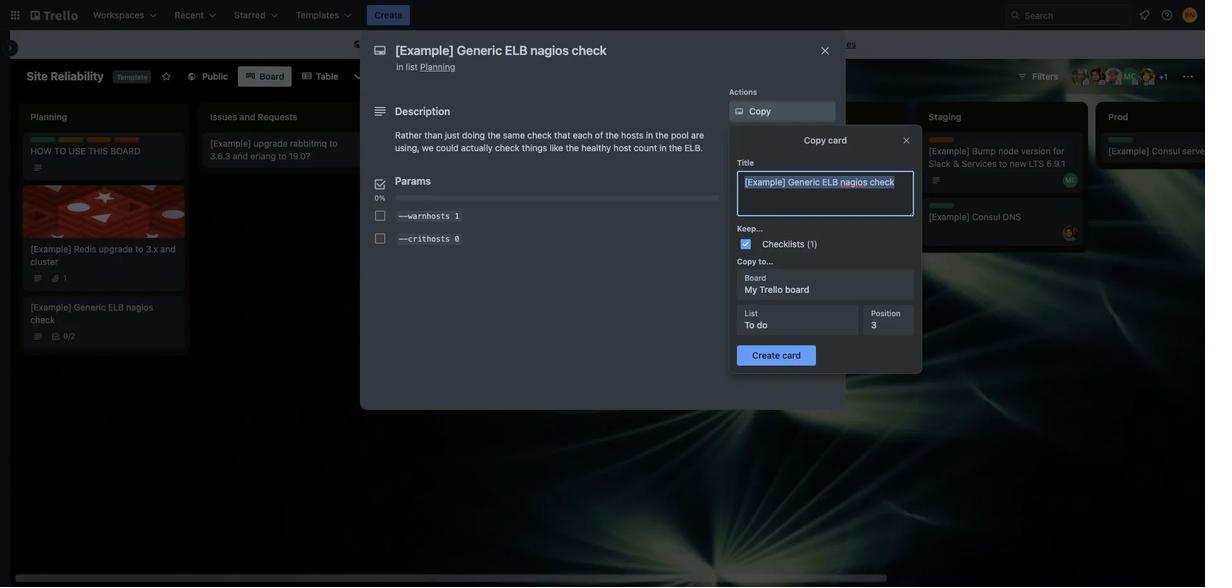 Task type: vqa. For each thing, say whether or not it's contained in the screenshot.
work in the Turn Any Board Into A Dashboard And Track Work Across Trello With A New Type Of Card
no



Task type: describe. For each thing, give the bounding box(es) containing it.
pool
[[671, 130, 689, 140]]

color: yellow, title: "ready to merge" element
[[58, 137, 84, 142]]

[example] for [example] snowplow prod run failed 10/23
[[569, 184, 611, 194]]

failed
[[693, 184, 715, 194]]

[example] websocket service
[[569, 138, 689, 149]]

show menu image
[[1182, 70, 1195, 83]]

open information menu image
[[1161, 9, 1174, 22]]

node
[[999, 146, 1019, 156]]

use
[[69, 146, 86, 156]]

same
[[503, 130, 525, 140]]

2019
[[429, 168, 447, 177]]

[example] snowplow prod run failed 10/23 link
[[569, 183, 716, 208]]

search image
[[1011, 10, 1021, 20]]

to inside [example] migrate to longer ebs/snapshot resources ids
[[467, 138, 475, 149]]

Search field
[[1021, 6, 1131, 25]]

elb
[[108, 302, 124, 313]]

[example] for [example] bump node version for slack & services to new lts 6.9.1
[[929, 146, 970, 156]]

board
[[110, 146, 140, 156]]

2 vertical spatial 1
[[63, 273, 67, 283]]

position 3
[[871, 309, 900, 330]]

for inside [example] bump node version for slack & services to new lts 6.9.1
[[1053, 146, 1065, 156]]

filters button
[[1014, 66, 1062, 87]]

to left the copy.
[[576, 39, 584, 49]]

tom mikelbach (tommikelbach) image
[[704, 211, 719, 226]]

are
[[691, 130, 704, 140]]

the right like
[[566, 142, 579, 153]]

actually
[[461, 142, 493, 153]]

erlang
[[250, 151, 276, 161]]

samantha pivlot (samanthapivlot) image
[[506, 165, 521, 180]]

create for create board from template
[[624, 39, 651, 49]]

copy for copy to…
[[737, 257, 756, 266]]

copy to…
[[737, 257, 773, 266]]

more
[[791, 39, 812, 49]]

3
[[871, 320, 877, 330]]

[example] for [example] upgrade rabbitmq to 3.6.3 and erlang to 19.0?
[[210, 138, 251, 149]]

check inside [example] generic elb nagios check
[[30, 315, 55, 325]]

color: green, title: "verified in staging" element for [example] consul dns
[[929, 203, 954, 208]]

of
[[595, 130, 603, 140]]

upgrade inside [example] redis upgrade to 3.x and cluster
[[99, 244, 133, 254]]

chris temperson (christemperson) image
[[1105, 68, 1123, 85]]

board link
[[238, 66, 292, 87]]

resources
[[449, 151, 489, 161]]

[example] snowplow prod run failed 10/23
[[569, 184, 715, 207]]

[example] for [example] add config for preview to handle avatars
[[749, 138, 790, 149]]

[example] for [example] redis upgrade to 3.x and cluster
[[30, 244, 72, 254]]

could
[[436, 142, 459, 153]]

template
[[116, 73, 148, 81]]

explore more templates link
[[750, 34, 864, 54]]

0 inside params group
[[455, 234, 459, 243]]

and for 3.6.3
[[233, 151, 248, 161]]

[example] add config for preview to handle avatars
[[749, 138, 896, 161]]

we
[[422, 142, 434, 153]]

primary element
[[0, 0, 1205, 30]]

from
[[681, 39, 700, 49]]

[example] bump node version for slack & services to new lts 6.9.1 link
[[929, 145, 1076, 170]]

do
[[757, 320, 767, 330]]

longer
[[477, 138, 503, 149]]

2 color: orange, title: "manual deploy steps" element from the left
[[929, 137, 954, 142]]

1 inside params group
[[455, 212, 459, 221]]

--crithosts 0
[[399, 234, 459, 243]]

create board from template link
[[616, 34, 747, 54]]

rather
[[395, 130, 422, 140]]

just
[[445, 130, 460, 140]]

this is a public template for anyone on the internet to copy.
[[367, 39, 608, 49]]

2 horizontal spatial check
[[527, 130, 552, 140]]

table
[[316, 71, 338, 82]]

site
[[27, 70, 48, 83]]

keep… checklists (1)
[[737, 224, 817, 249]]

title
[[737, 158, 754, 168]]

filters
[[1033, 71, 1059, 82]]

create for create
[[375, 9, 403, 20]]

public button
[[179, 66, 236, 87]]

crithosts
[[408, 234, 450, 243]]

table link
[[295, 66, 346, 87]]

doing
[[462, 130, 485, 140]]

bump
[[972, 146, 996, 156]]

the left pool
[[656, 130, 669, 140]]

2 template from the left
[[702, 39, 740, 49]]

to left 19.0?
[[278, 151, 287, 161]]

1 template from the left
[[430, 39, 466, 49]]

create button
[[367, 5, 410, 25]]

trello
[[759, 284, 783, 295]]

count
[[634, 142, 657, 153]]

2
[[70, 332, 75, 341]]

reliability
[[50, 70, 104, 83]]

[example] for [example] migrate to longer ebs/snapshot resources ids
[[390, 138, 431, 149]]

copy card
[[804, 135, 847, 146]]

color: green, title: "verified in staging" element for [example] consul server
[[1109, 137, 1134, 142]]

sm image
[[733, 105, 746, 118]]

websocket
[[613, 138, 657, 149]]

copy for copy card
[[804, 135, 826, 146]]

[example] for [example] websocket service
[[569, 138, 611, 149]]

the left same at the top of page
[[488, 130, 501, 140]]

migrate
[[433, 138, 464, 149]]

checklists
[[762, 239, 804, 249]]

is
[[386, 39, 393, 49]]

[example] consul server link
[[1109, 145, 1205, 158]]

anyone
[[482, 39, 511, 49]]

[Example] Generic ELB nagios check text field
[[737, 171, 914, 216]]

board for board my trello board
[[744, 273, 766, 283]]

consul for dns
[[972, 211, 1001, 222]]

the right of
[[606, 130, 619, 140]]

cluster
[[30, 256, 58, 267]]

list
[[744, 309, 758, 318]]

copy link
[[729, 101, 836, 121]]

&
[[953, 158, 960, 169]]

rabbitmq
[[290, 138, 327, 149]]

0 horizontal spatial 0
[[63, 332, 68, 341]]

0 vertical spatial andre gorte (andregorte) image
[[1088, 68, 1106, 85]]

add
[[793, 138, 809, 149]]

--warnhosts 1 checkbox
[[375, 211, 385, 221]]

marques closter (marquescloster) image
[[1063, 173, 1078, 188]]

for inside [example] add config for preview to handle avatars
[[839, 138, 851, 149]]

version
[[1021, 146, 1051, 156]]



Task type: locate. For each thing, give the bounding box(es) containing it.
how
[[30, 146, 52, 156]]

1 horizontal spatial check
[[495, 142, 520, 153]]

[example]
[[210, 138, 251, 149], [390, 138, 431, 149], [569, 138, 611, 149], [749, 138, 790, 149], [929, 146, 970, 156], [1109, 146, 1150, 156], [569, 184, 611, 194], [929, 211, 970, 222], [30, 244, 72, 254], [30, 302, 72, 313]]

1 horizontal spatial and
[[233, 151, 248, 161]]

list
[[406, 61, 418, 72]]

[example] add config for preview to handle avatars link
[[749, 137, 896, 163]]

to inside [example] add config for preview to handle avatars
[[887, 138, 896, 149]]

how to use this board
[[30, 146, 140, 156]]

nagios
[[126, 302, 153, 313]]

[example] for [example] consul dns
[[929, 211, 970, 222]]

in list planning
[[396, 61, 455, 72]]

host
[[614, 142, 632, 153]]

create inside create 'button'
[[375, 9, 403, 20]]

--crithosts 0 checkbox
[[375, 233, 385, 244]]

0 vertical spatial board
[[654, 39, 678, 49]]

1 vertical spatial 1
[[455, 212, 459, 221]]

the down pool
[[669, 142, 682, 153]]

to
[[744, 320, 754, 330]]

using,
[[395, 142, 420, 153]]

healthy
[[582, 142, 611, 153]]

0 horizontal spatial in
[[396, 61, 404, 72]]

samantha pivlot (samanthapivlot) image
[[1138, 68, 1155, 85], [883, 165, 899, 180]]

andre gorte (andregorte) image down marques closter (marquescloster) icon
[[1063, 226, 1078, 241]]

actions
[[729, 87, 757, 97]]

board left table link
[[260, 71, 284, 82]]

0 vertical spatial 0
[[455, 234, 459, 243]]

2 horizontal spatial color: green, title: "verified in staging" element
[[1109, 137, 1134, 142]]

board right trello
[[785, 284, 809, 295]]

board inside board my trello board
[[744, 273, 766, 283]]

0 horizontal spatial and
[[161, 244, 176, 254]]

color: orange, title: "manual deploy steps" element up the slack
[[929, 137, 954, 142]]

upgrade right redis
[[99, 244, 133, 254]]

upgrade inside [example] upgrade rabbitmq to 3.6.3 and erlang to 19.0?
[[254, 138, 288, 149]]

to
[[54, 146, 66, 156]]

2 horizontal spatial in
[[660, 142, 667, 153]]

1 vertical spatial consul
[[972, 211, 1001, 222]]

services
[[962, 158, 997, 169]]

1 horizontal spatial andre gorte (andregorte) image
[[1088, 68, 1106, 85]]

0 horizontal spatial for
[[468, 39, 480, 49]]

1 horizontal spatial samantha pivlot (samanthapivlot) image
[[1138, 68, 1155, 85]]

[example] redis upgrade to 3.x and cluster
[[30, 244, 176, 267]]

2 horizontal spatial 1
[[1164, 72, 1168, 82]]

0 vertical spatial upgrade
[[254, 138, 288, 149]]

template right from
[[702, 39, 740, 49]]

[example] inside [example] redis upgrade to 3.x and cluster
[[30, 244, 72, 254]]

2 horizontal spatial for
[[1053, 146, 1065, 156]]

share
[[750, 131, 774, 142]]

color: green, title: "verified in staging" element up how at the top of the page
[[30, 137, 56, 142]]

[example] for [example] generic elb nagios check
[[30, 302, 72, 313]]

1 horizontal spatial for
[[839, 138, 851, 149]]

color: orange, title: "manual deploy steps" element
[[86, 137, 111, 142], [929, 137, 954, 142]]

[example] consul server
[[1109, 146, 1205, 156]]

color: green, title: "verified in staging" element up [example] consul server
[[1109, 137, 1134, 142]]

0 vertical spatial copy
[[750, 106, 771, 116]]

dec 1, 2019
[[405, 168, 447, 177]]

3.x
[[146, 244, 158, 254]]

position
[[871, 309, 900, 318]]

0 horizontal spatial color: orange, title: "manual deploy steps" element
[[86, 137, 111, 142]]

to left 3.x
[[135, 244, 143, 254]]

[example] upgrade rabbitmq to 3.6.3 and erlang to 19.0?
[[210, 138, 338, 161]]

for left the anyone
[[468, 39, 480, 49]]

consul left dns
[[972, 211, 1001, 222]]

1 vertical spatial copy
[[804, 135, 826, 146]]

0 vertical spatial samantha pivlot (samanthapivlot) image
[[1138, 68, 1155, 85]]

color: orange, title: "manual deploy steps" element up the this
[[86, 137, 111, 142]]

2 vertical spatial check
[[30, 315, 55, 325]]

lts
[[1029, 158, 1044, 169]]

and inside [example] redis upgrade to 3.x and cluster
[[161, 244, 176, 254]]

create right the copy.
[[624, 39, 651, 49]]

[example] migrate to longer ebs/snapshot resources ids link
[[390, 137, 537, 163]]

1 vertical spatial create
[[624, 39, 651, 49]]

for right config
[[839, 138, 851, 149]]

6.9.1
[[1047, 158, 1066, 169]]

card
[[828, 135, 847, 146]]

1 vertical spatial upgrade
[[99, 244, 133, 254]]

0 right crithosts
[[455, 234, 459, 243]]

1 vertical spatial samantha pivlot (samanthapivlot) image
[[883, 165, 899, 180]]

how to use this board link
[[30, 145, 177, 158]]

my
[[744, 284, 757, 295]]

description
[[395, 106, 450, 117]]

[example] inside [example] generic elb nagios check
[[30, 302, 72, 313]]

board up my
[[744, 273, 766, 283]]

2 vertical spatial in
[[660, 142, 667, 153]]

0 vertical spatial create
[[375, 9, 403, 20]]

public
[[202, 71, 228, 82]]

1 vertical spatial board
[[785, 284, 809, 295]]

[example] inside [example] add config for preview to handle avatars
[[749, 138, 790, 149]]

1 vertical spatial 0
[[63, 332, 68, 341]]

tom mikelbach (tommikelbach) image
[[524, 165, 539, 180]]

copy.
[[587, 39, 608, 49]]

params group
[[370, 204, 719, 250]]

0 horizontal spatial consul
[[972, 211, 1001, 222]]

1 horizontal spatial board
[[744, 273, 766, 283]]

0 vertical spatial 1
[[1164, 72, 1168, 82]]

things
[[522, 142, 547, 153]]

[example] websocket service link
[[569, 137, 716, 150]]

+ 1
[[1159, 72, 1168, 82]]

color: green, title: "verified in staging" element up [example] consul dns
[[929, 203, 954, 208]]

create board from template
[[624, 39, 740, 49]]

0 vertical spatial consul
[[1152, 146, 1180, 156]]

consul for server
[[1152, 146, 1180, 156]]

create up is at the top left of page
[[375, 9, 403, 20]]

slack
[[929, 158, 951, 169]]

unshippable!
[[114, 137, 162, 147]]

[example] inside [example] migrate to longer ebs/snapshot resources ids
[[390, 138, 431, 149]]

1 horizontal spatial create
[[624, 39, 651, 49]]

upgrade
[[254, 138, 288, 149], [99, 244, 133, 254]]

color: green, title: "verified in staging" element
[[30, 137, 56, 142], [1109, 137, 1134, 142], [929, 203, 954, 208]]

to down 'node'
[[999, 158, 1008, 169]]

consul
[[1152, 146, 1180, 156], [972, 211, 1001, 222]]

samantha pivlot (samanthapivlot) image down 'preview'
[[883, 165, 899, 180]]

1 color: orange, title: "manual deploy steps" element from the left
[[86, 137, 111, 142]]

1 vertical spatial check
[[495, 142, 520, 153]]

in left list
[[396, 61, 404, 72]]

a
[[395, 39, 400, 49]]

template up planning "link"
[[430, 39, 466, 49]]

board
[[260, 71, 284, 82], [744, 273, 766, 283]]

create inside the create board from template link
[[624, 39, 651, 49]]

marques closter (marquescloster) image
[[1121, 68, 1139, 85]]

0 vertical spatial board
[[260, 71, 284, 82]]

dec
[[405, 168, 419, 177]]

and for 3.x
[[161, 244, 176, 254]]

to inside [example] redis upgrade to 3.x and cluster
[[135, 244, 143, 254]]

to right rabbitmq
[[329, 138, 338, 149]]

1 vertical spatial in
[[646, 130, 653, 140]]

run
[[677, 184, 691, 194]]

19.0?
[[289, 151, 310, 161]]

1 vertical spatial board
[[744, 273, 766, 283]]

like
[[550, 142, 564, 153]]

0 horizontal spatial check
[[30, 315, 55, 325]]

board left from
[[654, 39, 678, 49]]

and inside [example] upgrade rabbitmq to 3.6.3 and erlang to 19.0?
[[233, 151, 248, 161]]

planning link
[[420, 61, 455, 72]]

[example] consul dns
[[929, 211, 1021, 222]]

this
[[88, 146, 108, 156]]

copy
[[750, 106, 771, 116], [804, 135, 826, 146], [737, 257, 756, 266]]

sm image
[[352, 39, 364, 51]]

board
[[654, 39, 678, 49], [785, 284, 809, 295]]

[example] inside [example] snowplow prod run failed 10/23
[[569, 184, 611, 194]]

[example] inside [example] bump node version for slack & services to new lts 6.9.1
[[929, 146, 970, 156]]

1 left show menu icon at the top right of the page
[[1164, 72, 1168, 82]]

in right count
[[660, 142, 667, 153]]

hosts
[[621, 130, 644, 140]]

copy for copy
[[750, 106, 771, 116]]

the right on
[[526, 39, 540, 49]]

templates
[[815, 39, 856, 49]]

upgrade up erlang
[[254, 138, 288, 149]]

board inside the create board from template link
[[654, 39, 678, 49]]

color: red, title: "unshippable!" element
[[114, 137, 162, 147]]

0 notifications image
[[1137, 8, 1152, 23]]

check
[[527, 130, 552, 140], [495, 142, 520, 153], [30, 315, 55, 325]]

0 horizontal spatial board
[[260, 71, 284, 82]]

1 horizontal spatial template
[[702, 39, 740, 49]]

Board name text field
[[20, 66, 110, 87]]

/
[[68, 332, 70, 341]]

1 horizontal spatial in
[[646, 130, 653, 140]]

ben nelson (bennelson96) image
[[1183, 8, 1198, 23]]

0 vertical spatial check
[[527, 130, 552, 140]]

than
[[425, 130, 443, 140]]

1 vertical spatial andre gorte (andregorte) image
[[1063, 226, 1078, 241]]

1 horizontal spatial color: green, title: "verified in staging" element
[[929, 203, 954, 208]]

[example] upgrade rabbitmq to 3.6.3 and erlang to 19.0? link
[[210, 137, 357, 163]]

new
[[1010, 158, 1027, 169]]

0 horizontal spatial upgrade
[[99, 244, 133, 254]]

2 vertical spatial copy
[[737, 257, 756, 266]]

andre gorte (andregorte) image left marques closter (marquescloster) image
[[1088, 68, 1106, 85]]

(1)
[[807, 239, 817, 249]]

rather than just doing the same check that each of the hosts in the pool are using, we could actually check things like the healthy host count in the elb.
[[395, 130, 704, 153]]

ebs/snapshot
[[390, 151, 447, 161]]

consul left server
[[1152, 146, 1180, 156]]

samantha pivlot (samanthapivlot) image left +
[[1138, 68, 1155, 85]]

0 vertical spatial and
[[233, 151, 248, 161]]

0 horizontal spatial create
[[375, 9, 403, 20]]

explore
[[757, 39, 789, 49]]

board my trello board
[[744, 273, 809, 295]]

on
[[514, 39, 524, 49]]

1 down [example] redis upgrade to 3.x and cluster
[[63, 273, 67, 283]]

0 horizontal spatial template
[[430, 39, 466, 49]]

andre gorte (andregorte) image
[[1088, 68, 1106, 85], [1063, 226, 1078, 241]]

amy freiderson (amyfreiderson) image
[[704, 152, 719, 168]]

that
[[554, 130, 571, 140]]

None submit
[[737, 345, 816, 366]]

to right 'preview'
[[887, 138, 896, 149]]

1 vertical spatial and
[[161, 244, 176, 254]]

1 horizontal spatial consul
[[1152, 146, 1180, 156]]

10/23
[[569, 196, 592, 207]]

star or unstar board image
[[162, 72, 172, 82]]

in
[[396, 61, 404, 72], [646, 130, 653, 140], [660, 142, 667, 153]]

0 horizontal spatial samantha pivlot (samanthapivlot) image
[[883, 165, 899, 180]]

[example] inside [example] upgrade rabbitmq to 3.6.3 and erlang to 19.0?
[[210, 138, 251, 149]]

handle
[[749, 151, 777, 161]]

0 horizontal spatial 1
[[63, 273, 67, 283]]

1 horizontal spatial 1
[[455, 212, 459, 221]]

amy freiderson (amyfreiderson) image
[[1072, 68, 1090, 85]]

to inside [example] bump node version for slack & services to new lts 6.9.1
[[999, 158, 1008, 169]]

0 left 2
[[63, 332, 68, 341]]

elb.
[[685, 142, 703, 153]]

1 horizontal spatial color: orange, title: "manual deploy steps" element
[[929, 137, 954, 142]]

list to do
[[744, 309, 767, 330]]

1 right warnhosts
[[455, 212, 459, 221]]

params
[[395, 175, 431, 187]]

internet
[[542, 39, 574, 49]]

board for board
[[260, 71, 284, 82]]

generic
[[74, 302, 106, 313]]

public
[[403, 39, 427, 49]]

[example] redis upgrade to 3.x and cluster link
[[30, 243, 177, 268]]

0 vertical spatial in
[[396, 61, 404, 72]]

board inside board my trello board
[[785, 284, 809, 295]]

0 horizontal spatial board
[[654, 39, 678, 49]]

0 horizontal spatial color: green, title: "verified in staging" element
[[30, 137, 56, 142]]

for up 6.9.1
[[1053, 146, 1065, 156]]

None text field
[[389, 39, 806, 62]]

in up count
[[646, 130, 653, 140]]

to
[[576, 39, 584, 49], [329, 138, 338, 149], [467, 138, 475, 149], [887, 138, 896, 149], [278, 151, 287, 161], [999, 158, 1008, 169], [135, 244, 143, 254]]

and right 3.6.3
[[233, 151, 248, 161]]

1 horizontal spatial board
[[785, 284, 809, 295]]

[example] consul dns link
[[929, 211, 1076, 223]]

1 horizontal spatial upgrade
[[254, 138, 288, 149]]

[example] for [example] consul server
[[1109, 146, 1150, 156]]

and right 3.x
[[161, 244, 176, 254]]

1 horizontal spatial 0
[[455, 234, 459, 243]]

customize views image
[[352, 70, 365, 83]]

0 horizontal spatial andre gorte (andregorte) image
[[1063, 226, 1078, 241]]

site reliability
[[27, 70, 104, 83]]

to up resources
[[467, 138, 475, 149]]

prod
[[656, 184, 675, 194]]



